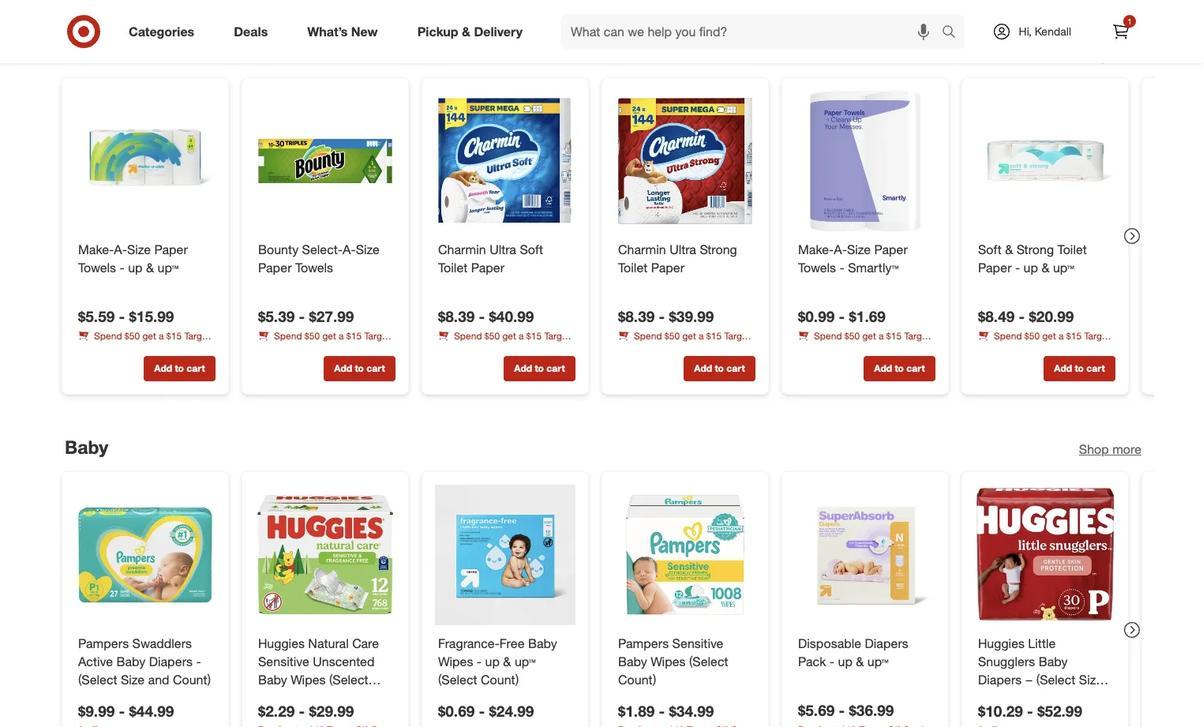 Task type: locate. For each thing, give the bounding box(es) containing it.
pampers inside pampers sensitive baby wipes (select count)
[[618, 636, 669, 652]]

baby inside fragrance-free baby wipes - up & up™ (select count)
[[528, 636, 557, 652]]

1 horizontal spatial $8.39
[[618, 308, 655, 326]]

0 horizontal spatial $8.39
[[438, 308, 475, 326]]

4 add to cart button from the left
[[684, 356, 756, 382]]

and for $10.29 - $52.99
[[979, 690, 1000, 706]]

2 make- from the left
[[799, 242, 834, 258]]

0 horizontal spatial target
[[184, 330, 210, 342]]

giftcard down $5.59
[[78, 344, 114, 356]]

$5.39 - $27.99
[[258, 308, 354, 326]]

1 vertical spatial diapers
[[149, 654, 193, 670]]

make-a-size paper towels - smartly™ image
[[795, 91, 936, 232], [795, 91, 936, 232]]

$8.39
[[438, 308, 475, 326], [618, 308, 655, 326]]

3 add to cart from the left
[[514, 363, 565, 375]]

$8.39 for $8.39 - $40.99
[[438, 308, 475, 326]]

add down $40.99
[[514, 363, 532, 375]]

paper
[[154, 242, 188, 258], [875, 242, 908, 258], [258, 260, 292, 276], [471, 260, 505, 276], [651, 260, 685, 276], [979, 260, 1012, 276]]

1 vertical spatial more
[[1113, 442, 1142, 457]]

add for $15.99
[[154, 363, 172, 375]]

0 vertical spatial shop
[[1080, 48, 1109, 64]]

up™ down free
[[515, 654, 536, 670]]

size inside pampers swaddlers active baby diapers - (select size and count)
[[121, 672, 145, 688]]

and
[[148, 672, 169, 688], [979, 690, 1000, 706]]

home for $20.99
[[1058, 344, 1083, 356]]

up™ inside disposable diapers pack - up & up™
[[868, 654, 889, 670]]

paper inside soft & strong toilet paper - up & up™
[[979, 260, 1012, 276]]

0 horizontal spatial a
[[159, 330, 164, 342]]

spend $50 get a $15 target giftcard on select home care down $1.69 at the right top of page
[[799, 330, 931, 356]]

3 spend $50 get a $15 target giftcard on select home care from the left
[[979, 330, 1111, 356]]

up up $8.49 - $20.99
[[1024, 260, 1039, 276]]

select-
[[302, 242, 343, 258]]

up™ up $15.99
[[158, 260, 179, 276]]

5 add to cart from the left
[[875, 363, 925, 375]]

spend $50 get a $15 target giftcard on select home care for $1.69
[[799, 330, 931, 356]]

diapers inside huggies little snugglers baby diapers – (select size and count)
[[979, 672, 1022, 688]]

spend $50 get a $15 target giftcard on select home care button
[[78, 329, 216, 356], [799, 329, 936, 356], [979, 329, 1116, 356]]

to
[[175, 363, 184, 375], [355, 363, 364, 375], [535, 363, 544, 375], [715, 363, 724, 375], [895, 363, 904, 375], [1075, 363, 1084, 375]]

1 get from the left
[[143, 330, 156, 342]]

towels down select-
[[295, 260, 333, 276]]

soft & strong toilet paper - up & up™ link
[[979, 241, 1113, 277]]

1 spend $50 get a $15 target giftcard on select home care button from the left
[[78, 329, 216, 356]]

1 shop more from the top
[[1080, 48, 1142, 64]]

spend $50 get a $15 target giftcard on select home care button down $1.69 at the right top of page
[[799, 329, 936, 356]]

6 add from the left
[[1055, 363, 1073, 375]]

3 on from the left
[[1017, 344, 1028, 356]]

2 horizontal spatial $15
[[1067, 330, 1082, 342]]

$5.39
[[258, 308, 295, 326]]

add down $39.99
[[694, 363, 712, 375]]

target for $8.49 - $20.99
[[1085, 330, 1111, 342]]

2 select from the left
[[850, 344, 876, 356]]

2 huggies from the left
[[979, 636, 1025, 652]]

huggies little snugglers baby diapers – (select size and count) image
[[975, 485, 1116, 626], [975, 485, 1116, 626]]

2 giftcard from the left
[[799, 344, 834, 356]]

$8.39 - $40.99
[[438, 308, 534, 326]]

soft inside soft & strong toilet paper - up & up™
[[979, 242, 1002, 258]]

3 care from the left
[[1085, 344, 1104, 356]]

disposable diapers pack - up & up™ link
[[799, 635, 933, 671]]

4 cart from the left
[[727, 363, 745, 375]]

add to cart down $40.99
[[514, 363, 565, 375]]

1 shop more button from the top
[[1080, 47, 1142, 65]]

count) up $24.99
[[481, 672, 519, 688]]

0 horizontal spatial select
[[130, 344, 155, 356]]

$15 for $0.99 - $1.69
[[887, 330, 902, 342]]

a- for $5.59
[[114, 242, 127, 258]]

2 towels from the left
[[295, 260, 333, 276]]

spend
[[94, 330, 122, 342], [814, 330, 842, 342], [994, 330, 1022, 342]]

spend down $5.59
[[94, 330, 122, 342]]

add to cart button for $5.59 - $15.99
[[144, 356, 216, 382]]

$0.99
[[799, 308, 835, 326]]

a down $20.99
[[1059, 330, 1064, 342]]

2 care from the left
[[905, 344, 924, 356]]

(select right –
[[1037, 672, 1076, 688]]

2 spend from the left
[[814, 330, 842, 342]]

on for $1.69
[[837, 344, 848, 356]]

charmin inside charmin ultra strong toilet paper
[[618, 242, 666, 258]]

spend $50 get a $15 target giftcard on select home care down $20.99
[[979, 330, 1111, 356]]

0 horizontal spatial diapers
[[149, 654, 193, 670]]

1 horizontal spatial and
[[979, 690, 1000, 706]]

$9.99
[[78, 702, 115, 720]]

count)
[[173, 672, 211, 688], [481, 672, 519, 688], [618, 672, 657, 688], [258, 690, 296, 706], [1003, 690, 1041, 706]]

make- inside make-a-size paper towels - up & up™
[[78, 242, 114, 258]]

a- inside make-a-size paper towels - smartly™
[[834, 242, 847, 258]]

2 horizontal spatial care
[[1085, 344, 1104, 356]]

3 a from the left
[[1059, 330, 1064, 342]]

1 on from the left
[[117, 344, 127, 356]]

giftcard for $5.59 - $15.99
[[78, 344, 114, 356]]

fragrance-free baby wipes - up & up™ (select count) image
[[435, 485, 576, 626], [435, 485, 576, 626]]

1 towels from the left
[[78, 260, 116, 276]]

1 horizontal spatial $50
[[845, 330, 860, 342]]

0 horizontal spatial spend $50 get a $15 target giftcard on select home care button
[[78, 329, 216, 356]]

wipes inside huggies natural care sensitive unscented baby wipes (select count)
[[291, 672, 326, 688]]

more for household essentials
[[1113, 48, 1142, 64]]

$15 down smartly™
[[887, 330, 902, 342]]

towels inside make-a-size paper towels - smartly™
[[799, 260, 836, 276]]

0 horizontal spatial toilet
[[438, 260, 468, 276]]

count) down –
[[1003, 690, 1041, 706]]

pampers swaddlers active baby diapers - (select size and count) link
[[78, 635, 212, 689]]

towels inside the bounty select-a-size paper towels
[[295, 260, 333, 276]]

6 to from the left
[[1075, 363, 1084, 375]]

to for $40.99
[[535, 363, 544, 375]]

1 ultra from the left
[[490, 242, 517, 258]]

$50
[[125, 330, 140, 342], [845, 330, 860, 342], [1025, 330, 1040, 342]]

1 horizontal spatial get
[[863, 330, 876, 342]]

add down $1.69 at the right top of page
[[875, 363, 893, 375]]

and down snugglers
[[979, 690, 1000, 706]]

add to cart button down $20.99
[[1044, 356, 1116, 382]]

3 add from the left
[[514, 363, 532, 375]]

on
[[117, 344, 127, 356], [837, 344, 848, 356], [1017, 344, 1028, 356]]

add to cart
[[154, 363, 205, 375], [334, 363, 385, 375], [514, 363, 565, 375], [694, 363, 745, 375], [875, 363, 925, 375], [1055, 363, 1105, 375]]

paper for $5.39 - $27.99
[[258, 260, 292, 276]]

2 horizontal spatial a-
[[834, 242, 847, 258]]

strong for $39.99
[[700, 242, 738, 258]]

paper inside charmin ultra strong toilet paper
[[651, 260, 685, 276]]

2 horizontal spatial spend $50 get a $15 target giftcard on select home care button
[[979, 329, 1116, 356]]

1 horizontal spatial make-
[[799, 242, 834, 258]]

$8.39 left $39.99
[[618, 308, 655, 326]]

2 to from the left
[[355, 363, 364, 375]]

2 target from the left
[[905, 330, 931, 342]]

shop
[[1080, 48, 1109, 64], [1080, 442, 1109, 457]]

1 horizontal spatial diapers
[[865, 636, 909, 652]]

$15 down $20.99
[[1067, 330, 1082, 342]]

2 ultra from the left
[[670, 242, 697, 258]]

paper inside the bounty select-a-size paper towels
[[258, 260, 292, 276]]

3 get from the left
[[1043, 330, 1057, 342]]

6 add to cart from the left
[[1055, 363, 1105, 375]]

make-a-size paper towels - smartly™
[[799, 242, 908, 276]]

1 horizontal spatial spend $50 get a $15 target giftcard on select home care
[[799, 330, 931, 356]]

add
[[154, 363, 172, 375], [334, 363, 352, 375], [514, 363, 532, 375], [694, 363, 712, 375], [875, 363, 893, 375], [1055, 363, 1073, 375]]

$50 down the $0.99 - $1.69
[[845, 330, 860, 342]]

3 add to cart button from the left
[[504, 356, 576, 382]]

a-
[[114, 242, 127, 258], [343, 242, 356, 258], [834, 242, 847, 258]]

spend $50 get a $15 target giftcard on select home care button down $20.99
[[979, 329, 1116, 356]]

ultra inside charmin ultra strong toilet paper
[[670, 242, 697, 258]]

cart for $8.49 - $20.99
[[1087, 363, 1105, 375]]

towels
[[78, 260, 116, 276], [295, 260, 333, 276], [799, 260, 836, 276]]

toilet up $8.39 - $39.99
[[618, 260, 648, 276]]

5 cart from the left
[[907, 363, 925, 375]]

1 home from the left
[[158, 344, 182, 356]]

0 vertical spatial and
[[148, 672, 169, 688]]

1 vertical spatial sensitive
[[258, 654, 309, 670]]

2 cart from the left
[[367, 363, 385, 375]]

wipes
[[438, 654, 473, 670], [651, 654, 686, 670], [291, 672, 326, 688]]

1 select from the left
[[130, 344, 155, 356]]

(select up the '$34.99'
[[690, 654, 729, 670]]

wipes down fragrance-
[[438, 654, 473, 670]]

soft up $40.99
[[520, 242, 544, 258]]

up™
[[158, 260, 179, 276], [1054, 260, 1075, 276], [515, 654, 536, 670], [868, 654, 889, 670]]

2 add from the left
[[334, 363, 352, 375]]

1 horizontal spatial spend
[[814, 330, 842, 342]]

0 horizontal spatial pampers
[[78, 636, 129, 652]]

3 giftcard from the left
[[979, 344, 1014, 356]]

sensitive up the '$34.99'
[[673, 636, 724, 652]]

0 horizontal spatial a-
[[114, 242, 127, 258]]

up inside soft & strong toilet paper - up & up™
[[1024, 260, 1039, 276]]

toilet inside soft & strong toilet paper - up & up™
[[1058, 242, 1087, 258]]

0 horizontal spatial giftcard
[[78, 344, 114, 356]]

0 vertical spatial shop more button
[[1080, 47, 1142, 65]]

toilet for $8.39 - $40.99
[[438, 260, 468, 276]]

huggies
[[258, 636, 305, 652], [979, 636, 1025, 652]]

pampers
[[78, 636, 129, 652], [618, 636, 669, 652]]

home
[[158, 344, 182, 356], [878, 344, 902, 356], [1058, 344, 1083, 356]]

0 horizontal spatial and
[[148, 672, 169, 688]]

$9.99 - $44.99
[[78, 702, 174, 720]]

add to cart for $1.69
[[875, 363, 925, 375]]

2 horizontal spatial $50
[[1025, 330, 1040, 342]]

2 soft from the left
[[979, 242, 1002, 258]]

up™ up $36.99
[[868, 654, 889, 670]]

care
[[352, 636, 379, 652]]

huggies natural care sensitive unscented baby wipes (select count) image
[[255, 485, 396, 626], [255, 485, 396, 626]]

shop more
[[1080, 48, 1142, 64], [1080, 442, 1142, 457]]

1 horizontal spatial on
[[837, 344, 848, 356]]

1 $15 from the left
[[166, 330, 182, 342]]

& down disposable on the right bottom of page
[[856, 654, 864, 670]]

$15 down $15.99
[[166, 330, 182, 342]]

care
[[185, 344, 203, 356], [905, 344, 924, 356], [1085, 344, 1104, 356]]

2 get from the left
[[863, 330, 876, 342]]

add for $20.99
[[1055, 363, 1073, 375]]

3 a- from the left
[[834, 242, 847, 258]]

paper inside make-a-size paper towels - smartly™
[[875, 242, 908, 258]]

home for $15.99
[[158, 344, 182, 356]]

paper up $8.39 - $39.99
[[651, 260, 685, 276]]

size
[[127, 242, 151, 258], [356, 242, 380, 258], [847, 242, 871, 258], [121, 672, 145, 688], [1080, 672, 1103, 688]]

2 horizontal spatial a
[[1059, 330, 1064, 342]]

-
[[120, 260, 125, 276], [840, 260, 845, 276], [1016, 260, 1021, 276], [119, 308, 125, 326], [299, 308, 305, 326], [479, 308, 485, 326], [659, 308, 665, 326], [839, 308, 845, 326], [1019, 308, 1025, 326], [196, 654, 201, 670], [477, 654, 482, 670], [830, 654, 835, 670], [839, 701, 845, 720], [119, 702, 125, 720], [299, 702, 305, 720], [479, 702, 485, 720], [659, 702, 665, 720], [1028, 702, 1034, 720]]

0 horizontal spatial care
[[185, 344, 203, 356]]

0 horizontal spatial spend $50 get a $15 target giftcard on select home care
[[78, 330, 210, 356]]

charmin up the $8.39 - $40.99
[[438, 242, 486, 258]]

0 vertical spatial diapers
[[865, 636, 909, 652]]

2 spend $50 get a $15 target giftcard on select home care from the left
[[799, 330, 931, 356]]

1 make- from the left
[[78, 242, 114, 258]]

2 horizontal spatial wipes
[[651, 654, 686, 670]]

ultra up $39.99
[[670, 242, 697, 258]]

2 pampers from the left
[[618, 636, 669, 652]]

huggies for $2.29
[[258, 636, 305, 652]]

2 $50 from the left
[[845, 330, 860, 342]]

1 charmin from the left
[[438, 242, 486, 258]]

a- up $5.59 - $15.99
[[114, 242, 127, 258]]

1 vertical spatial shop more button
[[1080, 441, 1142, 459]]

pampers up the active
[[78, 636, 129, 652]]

add to cart button down $15.99
[[144, 356, 216, 382]]

count) inside huggies natural care sensitive unscented baby wipes (select count)
[[258, 690, 296, 706]]

up inside fragrance-free baby wipes - up & up™ (select count)
[[485, 654, 500, 670]]

& up $15.99
[[146, 260, 154, 276]]

towels inside make-a-size paper towels - up & up™
[[78, 260, 116, 276]]

1 huggies from the left
[[258, 636, 305, 652]]

0 horizontal spatial $15
[[166, 330, 182, 342]]

up™ up $20.99
[[1054, 260, 1075, 276]]

make- for $5.59 - $15.99
[[78, 242, 114, 258]]

0 horizontal spatial on
[[117, 344, 127, 356]]

1 add to cart button from the left
[[144, 356, 216, 382]]

0 horizontal spatial home
[[158, 344, 182, 356]]

cart for $5.39 - $27.99
[[367, 363, 385, 375]]

(select up the $0.69
[[438, 672, 478, 688]]

count) for huggies little snugglers baby diapers – (select size and count)
[[1003, 690, 1041, 706]]

- inside pampers swaddlers active baby diapers - (select size and count)
[[196, 654, 201, 670]]

up inside make-a-size paper towels - up & up™
[[128, 260, 143, 276]]

charmin ultra soft toilet paper image
[[435, 91, 576, 232], [435, 91, 576, 232]]

2 more from the top
[[1113, 442, 1142, 457]]

$20.99
[[1030, 308, 1074, 326]]

up™ inside soft & strong toilet paper - up & up™
[[1054, 260, 1075, 276]]

spend down "$8.49"
[[994, 330, 1022, 342]]

5 to from the left
[[895, 363, 904, 375]]

make- up $0.99 on the right top of the page
[[799, 242, 834, 258]]

add for $1.69
[[875, 363, 893, 375]]

soft up "$8.49"
[[979, 242, 1002, 258]]

select down $20.99
[[1030, 344, 1056, 356]]

1 horizontal spatial charmin
[[618, 242, 666, 258]]

count) inside huggies little snugglers baby diapers – (select size and count)
[[1003, 690, 1041, 706]]

0 horizontal spatial wipes
[[291, 672, 326, 688]]

spend $50 get a $15 target giftcard on select home care button down $15.99
[[78, 329, 216, 356]]

3 $15 from the left
[[1067, 330, 1082, 342]]

$5.59 - $15.99
[[78, 308, 174, 326]]

strong inside charmin ultra strong toilet paper
[[700, 242, 738, 258]]

ultra for $40.99
[[490, 242, 517, 258]]

care for $1.69
[[905, 344, 924, 356]]

1 a from the left
[[159, 330, 164, 342]]

shop more for baby
[[1080, 442, 1142, 457]]

0 horizontal spatial towels
[[78, 260, 116, 276]]

to for $1.69
[[895, 363, 904, 375]]

little
[[1029, 636, 1056, 652]]

1 horizontal spatial pampers
[[618, 636, 669, 652]]

pampers for $9.99
[[78, 636, 129, 652]]

add to cart for $39.99
[[694, 363, 745, 375]]

$52.99
[[1038, 702, 1083, 720]]

toilet inside charmin ultra strong toilet paper
[[618, 260, 648, 276]]

2 shop more button from the top
[[1080, 441, 1142, 459]]

kendall
[[1035, 24, 1072, 38]]

wipes for pampers
[[651, 654, 686, 670]]

add to cart for $15.99
[[154, 363, 205, 375]]

on for $15.99
[[117, 344, 127, 356]]

1 to from the left
[[175, 363, 184, 375]]

add to cart button down $39.99
[[684, 356, 756, 382]]

fragrance-free baby wipes - up & up™ (select count)
[[438, 636, 557, 688]]

3 home from the left
[[1058, 344, 1083, 356]]

1 horizontal spatial toilet
[[618, 260, 648, 276]]

2 shop from the top
[[1080, 442, 1109, 457]]

toilet up $20.99
[[1058, 242, 1087, 258]]

bounty select-a-size paper towels image
[[255, 91, 396, 232], [255, 91, 396, 232]]

diapers inside pampers swaddlers active baby diapers - (select size and count)
[[149, 654, 193, 670]]

shop for household essentials
[[1080, 48, 1109, 64]]

diapers inside disposable diapers pack - up & up™
[[865, 636, 909, 652]]

1 add to cart from the left
[[154, 363, 205, 375]]

get
[[143, 330, 156, 342], [863, 330, 876, 342], [1043, 330, 1057, 342]]

soft & strong toilet paper - up & up™ image
[[975, 91, 1116, 232], [975, 91, 1116, 232]]

a- inside the bounty select-a-size paper towels
[[343, 242, 356, 258]]

0 horizontal spatial make-
[[78, 242, 114, 258]]

0 horizontal spatial spend
[[94, 330, 122, 342]]

up™ inside make-a-size paper towels - up & up™
[[158, 260, 179, 276]]

1 soft from the left
[[520, 242, 544, 258]]

2 add to cart from the left
[[334, 363, 385, 375]]

2 horizontal spatial on
[[1017, 344, 1028, 356]]

$15
[[166, 330, 182, 342], [887, 330, 902, 342], [1067, 330, 1082, 342]]

1 spend $50 get a $15 target giftcard on select home care from the left
[[78, 330, 210, 356]]

select down $15.99
[[130, 344, 155, 356]]

3 towels from the left
[[799, 260, 836, 276]]

and up $44.99
[[148, 672, 169, 688]]

$39.99
[[669, 308, 714, 326]]

2 shop more from the top
[[1080, 442, 1142, 457]]

ultra up $40.99
[[490, 242, 517, 258]]

0 vertical spatial sensitive
[[673, 636, 724, 652]]

huggies inside huggies natural care sensitive unscented baby wipes (select count)
[[258, 636, 305, 652]]

count) down swaddlers
[[173, 672, 211, 688]]

hi,
[[1019, 24, 1032, 38]]

paper up $15.99
[[154, 242, 188, 258]]

shop more button
[[1080, 47, 1142, 65], [1080, 441, 1142, 459]]

ultra inside charmin ultra soft toilet paper
[[490, 242, 517, 258]]

$1.89 - $34.99
[[618, 702, 714, 720]]

2 $8.39 from the left
[[618, 308, 655, 326]]

1 $50 from the left
[[125, 330, 140, 342]]

toilet for $8.39 - $39.99
[[618, 260, 648, 276]]

add to cart down $20.99
[[1055, 363, 1105, 375]]

2 on from the left
[[837, 344, 848, 356]]

1 horizontal spatial soft
[[979, 242, 1002, 258]]

3 $50 from the left
[[1025, 330, 1040, 342]]

make- inside make-a-size paper towels - smartly™
[[799, 242, 834, 258]]

paper inside charmin ultra soft toilet paper
[[471, 260, 505, 276]]

1 shop from the top
[[1080, 48, 1109, 64]]

6 add to cart button from the left
[[1044, 356, 1116, 382]]

$50 for $20.99
[[1025, 330, 1040, 342]]

2 strong from the left
[[1017, 242, 1054, 258]]

toilet inside charmin ultra soft toilet paper
[[438, 260, 468, 276]]

and inside pampers swaddlers active baby diapers - (select size and count)
[[148, 672, 169, 688]]

baby inside pampers swaddlers active baby diapers - (select size and count)
[[116, 654, 145, 670]]

paper up "$8.49"
[[979, 260, 1012, 276]]

0 horizontal spatial sensitive
[[258, 654, 309, 670]]

1 more from the top
[[1113, 48, 1142, 64]]

huggies inside huggies little snugglers baby diapers – (select size and count)
[[979, 636, 1025, 652]]

make-a-size paper towels - up & up™ image
[[75, 91, 216, 232], [75, 91, 216, 232]]

up™ inside fragrance-free baby wipes - up & up™ (select count)
[[515, 654, 536, 670]]

size up $15.99
[[127, 242, 151, 258]]

2 horizontal spatial toilet
[[1058, 242, 1087, 258]]

a down $15.99
[[159, 330, 164, 342]]

bounty
[[258, 242, 299, 258]]

wipes up $2.29 - $29.99
[[291, 672, 326, 688]]

charmin ultra strong toilet paper image
[[615, 91, 756, 232], [615, 91, 756, 232]]

1 vertical spatial shop
[[1080, 442, 1109, 457]]

count) left $29.99
[[258, 690, 296, 706]]

a- inside make-a-size paper towels - up & up™
[[114, 242, 127, 258]]

3 spend $50 get a $15 target giftcard on select home care button from the left
[[979, 329, 1116, 356]]

(select inside huggies little snugglers baby diapers – (select size and count)
[[1037, 672, 1076, 688]]

0 horizontal spatial $50
[[125, 330, 140, 342]]

size right select-
[[356, 242, 380, 258]]

& down free
[[503, 654, 511, 670]]

add down $15.99
[[154, 363, 172, 375]]

1 horizontal spatial home
[[878, 344, 902, 356]]

get for $15.99
[[143, 330, 156, 342]]

$15 for $5.59 - $15.99
[[166, 330, 182, 342]]

0 horizontal spatial soft
[[520, 242, 544, 258]]

wipes inside pampers sensitive baby wipes (select count)
[[651, 654, 686, 670]]

(select down unscented
[[329, 672, 369, 688]]

pampers swaddlers active baby diapers - (select size and count) image
[[75, 485, 216, 626], [75, 485, 216, 626]]

$50 down $8.49 - $20.99
[[1025, 330, 1040, 342]]

diapers for $9.99 - $44.99
[[149, 654, 193, 670]]

0 horizontal spatial huggies
[[258, 636, 305, 652]]

(select down the active
[[78, 672, 117, 688]]

1 vertical spatial shop more
[[1080, 442, 1142, 457]]

2 horizontal spatial select
[[1030, 344, 1056, 356]]

shop more for household essentials
[[1080, 48, 1142, 64]]

spend $50 get a $15 target giftcard on select home care button for $20.99
[[979, 329, 1116, 356]]

add to cart down $15.99
[[154, 363, 205, 375]]

0 horizontal spatial strong
[[700, 242, 738, 258]]

what's
[[307, 23, 348, 39]]

$36.99
[[849, 701, 894, 720]]

1 spend from the left
[[94, 330, 122, 342]]

$0.69
[[438, 702, 475, 720]]

to for $15.99
[[175, 363, 184, 375]]

0 vertical spatial shop more
[[1080, 48, 1142, 64]]

spend $50 get a $15 target giftcard on select home care down $15.99
[[78, 330, 210, 356]]

- inside make-a-size paper towels - smartly™
[[840, 260, 845, 276]]

up
[[128, 260, 143, 276], [1024, 260, 1039, 276], [485, 654, 500, 670], [838, 654, 853, 670]]

1 horizontal spatial huggies
[[979, 636, 1025, 652]]

count) inside fragrance-free baby wipes - up & up™ (select count)
[[481, 672, 519, 688]]

2 a- from the left
[[343, 242, 356, 258]]

3 select from the left
[[1030, 344, 1056, 356]]

add down $20.99
[[1055, 363, 1073, 375]]

2 horizontal spatial home
[[1058, 344, 1083, 356]]

a- for $0.99
[[834, 242, 847, 258]]

add to cart button for $8.39 - $40.99
[[504, 356, 576, 382]]

paper up smartly™
[[875, 242, 908, 258]]

giftcard for $0.99 - $1.69
[[799, 344, 834, 356]]

4 add to cart from the left
[[694, 363, 745, 375]]

1 cart from the left
[[187, 363, 205, 375]]

1 horizontal spatial wipes
[[438, 654, 473, 670]]

spend for $5.59
[[94, 330, 122, 342]]

huggies up snugglers
[[979, 636, 1025, 652]]

1 vertical spatial and
[[979, 690, 1000, 706]]

$50 for $15.99
[[125, 330, 140, 342]]

2 add to cart button from the left
[[324, 356, 396, 382]]

3 to from the left
[[535, 363, 544, 375]]

add to cart for $27.99
[[334, 363, 385, 375]]

spend $50 get a $15 target giftcard on select home care
[[78, 330, 210, 356], [799, 330, 931, 356], [979, 330, 1111, 356]]

pampers sensitive baby wipes (select count) link
[[618, 635, 753, 689]]

3 target from the left
[[1085, 330, 1111, 342]]

and inside huggies little snugglers baby diapers – (select size and count)
[[979, 690, 1000, 706]]

paper up the $8.39 - $40.99
[[471, 260, 505, 276]]

natural
[[308, 636, 349, 652]]

1 horizontal spatial a
[[879, 330, 884, 342]]

bounty select-a-size paper towels
[[258, 242, 380, 276]]

1 add from the left
[[154, 363, 172, 375]]

2 horizontal spatial spend $50 get a $15 target giftcard on select home care
[[979, 330, 1111, 356]]

4 add from the left
[[694, 363, 712, 375]]

disposable
[[799, 636, 862, 652]]

1 $8.39 from the left
[[438, 308, 475, 326]]

home down $1.69 at the right top of page
[[878, 344, 902, 356]]

add to cart down "$27.99" on the top
[[334, 363, 385, 375]]

wipes inside fragrance-free baby wipes - up & up™ (select count)
[[438, 654, 473, 670]]

wipes for fragrance-
[[438, 654, 473, 670]]

2 horizontal spatial giftcard
[[979, 344, 1014, 356]]

categories
[[129, 23, 194, 39]]

0 vertical spatial more
[[1113, 48, 1142, 64]]

charmin ultra soft toilet paper link
[[438, 241, 573, 277]]

sensitive inside pampers sensitive baby wipes (select count)
[[673, 636, 724, 652]]

home down $20.99
[[1058, 344, 1083, 356]]

2 horizontal spatial towels
[[799, 260, 836, 276]]

4 to from the left
[[715, 363, 724, 375]]

a- up the $0.99 - $1.69
[[834, 242, 847, 258]]

get down $1.69 at the right top of page
[[863, 330, 876, 342]]

on down $5.59 - $15.99
[[117, 344, 127, 356]]

size up $9.99 - $44.99
[[121, 672, 145, 688]]

2 horizontal spatial target
[[1085, 330, 1111, 342]]

2 spend $50 get a $15 target giftcard on select home care button from the left
[[799, 329, 936, 356]]

deals
[[234, 23, 268, 39]]

0 horizontal spatial get
[[143, 330, 156, 342]]

1 giftcard from the left
[[78, 344, 114, 356]]

1 horizontal spatial towels
[[295, 260, 333, 276]]

on down the $0.99 - $1.69
[[837, 344, 848, 356]]

$50 down $5.59 - $15.99
[[125, 330, 140, 342]]

0 horizontal spatial ultra
[[490, 242, 517, 258]]

search
[[935, 25, 973, 41]]

2 horizontal spatial get
[[1043, 330, 1057, 342]]

swaddlers
[[132, 636, 192, 652]]

1 horizontal spatial select
[[850, 344, 876, 356]]

charmin inside charmin ultra soft toilet paper
[[438, 242, 486, 258]]

toilet up the $8.39 - $40.99
[[438, 260, 468, 276]]

add to cart down $39.99
[[694, 363, 745, 375]]

2 horizontal spatial spend
[[994, 330, 1022, 342]]

1 horizontal spatial giftcard
[[799, 344, 834, 356]]

2 $15 from the left
[[887, 330, 902, 342]]

towels up $5.59
[[78, 260, 116, 276]]

add to cart down $1.69 at the right top of page
[[875, 363, 925, 375]]

add to cart button for $5.39 - $27.99
[[324, 356, 396, 382]]

count) for fragrance-free baby wipes - up & up™ (select count)
[[481, 672, 519, 688]]

sensitive down natural
[[258, 654, 309, 670]]

$15 for $8.49 - $20.99
[[1067, 330, 1082, 342]]

giftcard down "$8.49"
[[979, 344, 1014, 356]]

6 cart from the left
[[1087, 363, 1105, 375]]

2 home from the left
[[878, 344, 902, 356]]

1 care from the left
[[185, 344, 203, 356]]

add down "$27.99" on the top
[[334, 363, 352, 375]]

1 horizontal spatial sensitive
[[673, 636, 724, 652]]

pampers up $1.89
[[618, 636, 669, 652]]

huggies left natural
[[258, 636, 305, 652]]

strong inside soft & strong toilet paper - up & up™
[[1017, 242, 1054, 258]]

pampers inside pampers swaddlers active baby diapers - (select size and count)
[[78, 636, 129, 652]]

2 horizontal spatial diapers
[[979, 672, 1022, 688]]

–
[[1026, 672, 1033, 688]]

charmin for $8.39 - $39.99
[[618, 242, 666, 258]]

1 horizontal spatial target
[[905, 330, 931, 342]]

make-a-size paper towels - smartly™ link
[[799, 241, 933, 277]]

1 horizontal spatial spend $50 get a $15 target giftcard on select home care button
[[799, 329, 936, 356]]

- inside soft & strong toilet paper - up & up™
[[1016, 260, 1021, 276]]

1 horizontal spatial ultra
[[670, 242, 697, 258]]

1 horizontal spatial a-
[[343, 242, 356, 258]]

baby inside huggies little snugglers baby diapers – (select size and count)
[[1039, 654, 1068, 670]]

size up smartly™
[[847, 242, 871, 258]]

1 a- from the left
[[114, 242, 127, 258]]

wipes up $1.89 - $34.99 on the bottom
[[651, 654, 686, 670]]

$8.39 for $8.39 - $39.99
[[618, 308, 655, 326]]

5 add to cart button from the left
[[864, 356, 936, 382]]

add to cart button down "$27.99" on the top
[[324, 356, 396, 382]]

1 target from the left
[[184, 330, 210, 342]]

3 spend from the left
[[994, 330, 1022, 342]]

2 vertical spatial diapers
[[979, 672, 1022, 688]]

get down $15.99
[[143, 330, 156, 342]]

2 a from the left
[[879, 330, 884, 342]]

1 strong from the left
[[700, 242, 738, 258]]

1 horizontal spatial care
[[905, 344, 924, 356]]

count) inside pampers swaddlers active baby diapers - (select size and count)
[[173, 672, 211, 688]]

1 pampers from the left
[[78, 636, 129, 652]]

giftcard
[[78, 344, 114, 356], [799, 344, 834, 356], [979, 344, 1014, 356]]

a for $15.99
[[159, 330, 164, 342]]

charmin
[[438, 242, 486, 258], [618, 242, 666, 258]]

disposable diapers pack - up & up™ image
[[795, 485, 936, 626], [795, 485, 936, 626]]

3 cart from the left
[[547, 363, 565, 375]]

spend down $0.99 on the right top of the page
[[814, 330, 842, 342]]

a- up "$27.99" on the top
[[343, 242, 356, 258]]

size up the $52.99
[[1080, 672, 1103, 688]]

2 charmin from the left
[[618, 242, 666, 258]]

1 horizontal spatial $15
[[887, 330, 902, 342]]

0 horizontal spatial charmin
[[438, 242, 486, 258]]

strong
[[700, 242, 738, 258], [1017, 242, 1054, 258]]

paper down bounty at the top
[[258, 260, 292, 276]]

pampers sensitive baby wipes (select count) image
[[615, 485, 756, 626], [615, 485, 756, 626]]

1 horizontal spatial strong
[[1017, 242, 1054, 258]]

5 add from the left
[[875, 363, 893, 375]]



Task type: vqa. For each thing, say whether or not it's contained in the screenshot.
$20.99 On
yes



Task type: describe. For each thing, give the bounding box(es) containing it.
cart for $5.59 - $15.99
[[187, 363, 205, 375]]

$0.99 - $1.69
[[799, 308, 886, 326]]

fragrance-
[[438, 636, 500, 652]]

cart for $0.99 - $1.69
[[907, 363, 925, 375]]

charmin for $8.39 - $40.99
[[438, 242, 486, 258]]

towels for $0.99
[[799, 260, 836, 276]]

search button
[[935, 14, 973, 52]]

a for $1.69
[[879, 330, 884, 342]]

ultra for $39.99
[[670, 242, 697, 258]]

spend $50 get a $15 target giftcard on select home care for $20.99
[[979, 330, 1111, 356]]

to for $39.99
[[715, 363, 724, 375]]

$1.89
[[618, 702, 655, 720]]

What can we help you find? suggestions appear below search field
[[562, 14, 946, 49]]

paper inside make-a-size paper towels - up & up™
[[154, 242, 188, 258]]

1 link
[[1104, 14, 1139, 49]]

care for $15.99
[[185, 344, 203, 356]]

get for $1.69
[[863, 330, 876, 342]]

huggies natural care sensitive unscented baby wipes (select count) link
[[258, 635, 393, 706]]

$5.59
[[78, 308, 115, 326]]

select for $15.99
[[130, 344, 155, 356]]

pampers for $1.89
[[618, 636, 669, 652]]

and for $9.99 - $44.99
[[148, 672, 169, 688]]

pampers swaddlers active baby diapers - (select size and count)
[[78, 636, 211, 688]]

huggies little snugglers baby diapers – (select size and count) link
[[979, 635, 1113, 706]]

$0.69 - $24.99
[[438, 702, 534, 720]]

toilet for $8.49 - $20.99
[[1058, 242, 1087, 258]]

pampers sensitive baby wipes (select count)
[[618, 636, 729, 688]]

charmin ultra soft toilet paper
[[438, 242, 544, 276]]

$2.29 - $29.99
[[258, 702, 354, 720]]

add to cart button for $8.39 - $39.99
[[684, 356, 756, 382]]

hi, kendall
[[1019, 24, 1072, 38]]

paper for $8.39 - $39.99
[[651, 260, 685, 276]]

$34.99
[[669, 702, 714, 720]]

- inside fragrance-free baby wipes - up & up™ (select count)
[[477, 654, 482, 670]]

add for $39.99
[[694, 363, 712, 375]]

huggies little snugglers baby diapers – (select size and count)
[[979, 636, 1103, 706]]

target for $5.59 - $15.99
[[184, 330, 210, 342]]

get for $20.99
[[1043, 330, 1057, 342]]

$1.69
[[849, 308, 886, 326]]

to for $20.99
[[1075, 363, 1084, 375]]

active
[[78, 654, 113, 670]]

& inside make-a-size paper towels - up & up™
[[146, 260, 154, 276]]

fragrance-free baby wipes - up & up™ (select count) link
[[438, 635, 573, 689]]

cart for $8.39 - $39.99
[[727, 363, 745, 375]]

shop more button for baby
[[1080, 441, 1142, 459]]

strong for $20.99
[[1017, 242, 1054, 258]]

a for $20.99
[[1059, 330, 1064, 342]]

bounty select-a-size paper towels link
[[258, 241, 393, 277]]

$40.99
[[489, 308, 534, 326]]

unscented
[[313, 654, 375, 670]]

$29.99
[[309, 702, 354, 720]]

sensitive inside huggies natural care sensitive unscented baby wipes (select count)
[[258, 654, 309, 670]]

add to cart button for $8.49 - $20.99
[[1044, 356, 1116, 382]]

make- for $0.99 - $1.69
[[799, 242, 834, 258]]

$10.29 - $52.99
[[979, 702, 1083, 720]]

what's new
[[307, 23, 378, 39]]

$5.69 - $36.99
[[799, 701, 894, 720]]

& inside fragrance-free baby wipes - up & up™ (select count)
[[503, 654, 511, 670]]

categories link
[[115, 14, 214, 49]]

snugglers
[[979, 654, 1036, 670]]

size inside huggies little snugglers baby diapers – (select size and count)
[[1080, 672, 1103, 688]]

spend $50 get a $15 target giftcard on select home care button for $15.99
[[78, 329, 216, 356]]

size inside make-a-size paper towels - smartly™
[[847, 242, 871, 258]]

baby inside pampers sensitive baby wipes (select count)
[[618, 654, 647, 670]]

add to cart for $40.99
[[514, 363, 565, 375]]

charmin ultra strong toilet paper link
[[618, 241, 753, 277]]

size inside the bounty select-a-size paper towels
[[356, 242, 380, 258]]

shop more button for household essentials
[[1080, 47, 1142, 65]]

$50 for $1.69
[[845, 330, 860, 342]]

add for $40.99
[[514, 363, 532, 375]]

more for baby
[[1113, 442, 1142, 457]]

care for $20.99
[[1085, 344, 1104, 356]]

spend for $0.99
[[814, 330, 842, 342]]

pickup & delivery
[[418, 23, 523, 39]]

(select inside huggies natural care sensitive unscented baby wipes (select count)
[[329, 672, 369, 688]]

baby inside huggies natural care sensitive unscented baby wipes (select count)
[[258, 672, 287, 688]]

add to cart for $20.99
[[1055, 363, 1105, 375]]

select for $20.99
[[1030, 344, 1056, 356]]

1
[[1128, 17, 1132, 26]]

what's new link
[[294, 14, 398, 49]]

paper for $8.49 - $20.99
[[979, 260, 1012, 276]]

add for $27.99
[[334, 363, 352, 375]]

spend for $8.49
[[994, 330, 1022, 342]]

size inside make-a-size paper towels - up & up™
[[127, 242, 151, 258]]

$24.99
[[489, 702, 534, 720]]

deals link
[[221, 14, 288, 49]]

$8.49 - $20.99
[[979, 308, 1074, 326]]

to for $27.99
[[355, 363, 364, 375]]

& up "$8.49"
[[1006, 242, 1014, 258]]

$8.39 - $39.99
[[618, 308, 714, 326]]

$44.99
[[129, 702, 174, 720]]

make-a-size paper towels - up & up™ link
[[78, 241, 212, 277]]

$10.29
[[979, 702, 1023, 720]]

add to cart button for $0.99 - $1.69
[[864, 356, 936, 382]]

shop for baby
[[1080, 442, 1109, 457]]

new
[[351, 23, 378, 39]]

household essentials
[[65, 42, 251, 64]]

on for $20.99
[[1017, 344, 1028, 356]]

smartly™
[[848, 260, 899, 276]]

(select inside fragrance-free baby wipes - up & up™ (select count)
[[438, 672, 478, 688]]

$5.69
[[799, 701, 835, 720]]

(select inside pampers sensitive baby wipes (select count)
[[690, 654, 729, 670]]

paper for $8.39 - $40.99
[[471, 260, 505, 276]]

pickup
[[418, 23, 459, 39]]

- inside disposable diapers pack - up & up™
[[830, 654, 835, 670]]

soft inside charmin ultra soft toilet paper
[[520, 242, 544, 258]]

$27.99
[[309, 308, 354, 326]]

target for $0.99 - $1.69
[[905, 330, 931, 342]]

count) for pampers swaddlers active baby diapers - (select size and count)
[[173, 672, 211, 688]]

$15.99
[[129, 308, 174, 326]]

spend $50 get a $15 target giftcard on select home care for $15.99
[[78, 330, 210, 356]]

& up $20.99
[[1042, 260, 1050, 276]]

huggies natural care sensitive unscented baby wipes (select count)
[[258, 636, 379, 706]]

cart for $8.39 - $40.99
[[547, 363, 565, 375]]

- inside make-a-size paper towels - up & up™
[[120, 260, 125, 276]]

soft & strong toilet paper - up & up™
[[979, 242, 1087, 276]]

disposable diapers pack - up & up™
[[799, 636, 909, 670]]

charmin ultra strong toilet paper
[[618, 242, 738, 276]]

towels for $5.59
[[78, 260, 116, 276]]

(select inside pampers swaddlers active baby diapers - (select size and count)
[[78, 672, 117, 688]]

essentials
[[163, 42, 251, 64]]

spend $50 get a $15 target giftcard on select home care button for $1.69
[[799, 329, 936, 356]]

household
[[65, 42, 158, 64]]

home for $1.69
[[878, 344, 902, 356]]

$2.29
[[258, 702, 295, 720]]

huggies for $10.29
[[979, 636, 1025, 652]]

make-a-size paper towels - up & up™
[[78, 242, 188, 276]]

select for $1.69
[[850, 344, 876, 356]]

$8.49
[[979, 308, 1015, 326]]

diapers for $10.29 - $52.99
[[979, 672, 1022, 688]]

giftcard for $8.49 - $20.99
[[979, 344, 1014, 356]]

& right pickup
[[462, 23, 471, 39]]

delivery
[[474, 23, 523, 39]]

up inside disposable diapers pack - up & up™
[[838, 654, 853, 670]]

& inside disposable diapers pack - up & up™
[[856, 654, 864, 670]]

pickup & delivery link
[[404, 14, 543, 49]]

free
[[500, 636, 525, 652]]

pack
[[799, 654, 826, 670]]

count) inside pampers sensitive baby wipes (select count)
[[618, 672, 657, 688]]



